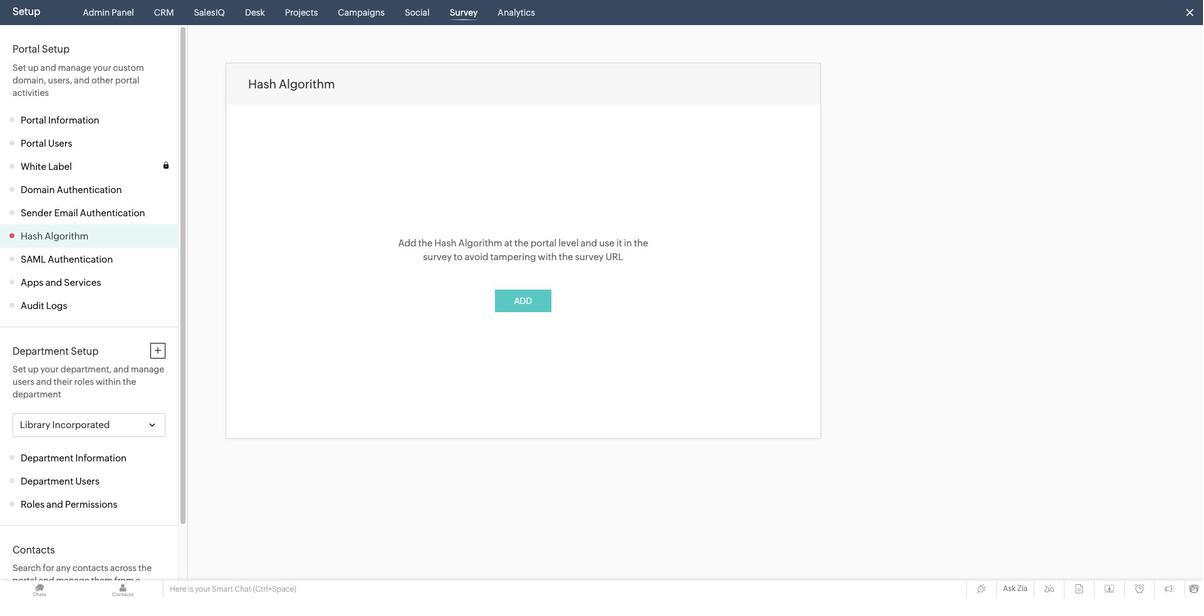 Task type: locate. For each thing, give the bounding box(es) containing it.
crm link
[[149, 0, 179, 25]]

projects link
[[280, 0, 323, 25]]

campaigns link
[[333, 0, 390, 25]]

crm
[[154, 8, 174, 18]]

ask zia
[[1004, 584, 1028, 593]]

setup
[[13, 6, 40, 18]]

admin panel link
[[78, 0, 139, 25]]

is
[[188, 585, 193, 594]]

social link
[[400, 0, 435, 25]]

salesiq
[[194, 8, 225, 18]]

panel
[[112, 8, 134, 18]]

survey link
[[445, 0, 483, 25]]

chat
[[235, 585, 252, 594]]

campaigns
[[338, 8, 385, 18]]



Task type: describe. For each thing, give the bounding box(es) containing it.
projects
[[285, 8, 318, 18]]

analytics link
[[493, 0, 540, 25]]

admin panel
[[83, 8, 134, 18]]

chats image
[[0, 581, 79, 598]]

desk link
[[240, 0, 270, 25]]

desk
[[245, 8, 265, 18]]

contacts image
[[83, 581, 162, 598]]

survey
[[450, 8, 478, 18]]

zia
[[1018, 584, 1028, 593]]

analytics
[[498, 8, 535, 18]]

ask
[[1004, 584, 1016, 593]]

salesiq link
[[189, 0, 230, 25]]

(ctrl+space)
[[253, 585, 296, 594]]

here is your smart chat (ctrl+space)
[[170, 585, 296, 594]]

here
[[170, 585, 187, 594]]

social
[[405, 8, 430, 18]]

your
[[195, 585, 211, 594]]

smart
[[212, 585, 233, 594]]

admin
[[83, 8, 110, 18]]



